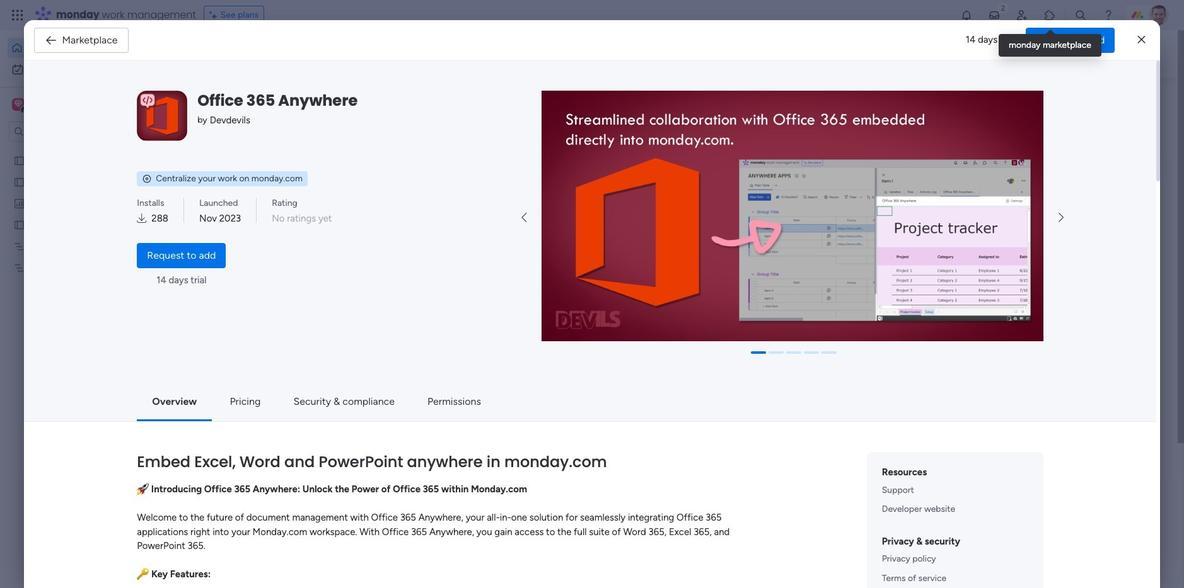 Task type: locate. For each thing, give the bounding box(es) containing it.
1 vertical spatial component image
[[248, 404, 260, 416]]

1 vertical spatial circle o image
[[957, 167, 965, 176]]

search everything image
[[1074, 9, 1087, 21]]

option up workspace selection element
[[8, 38, 153, 58]]

public board image
[[13, 154, 25, 166], [13, 176, 25, 188], [13, 219, 25, 231], [248, 385, 262, 398]]

1 horizontal spatial component image
[[694, 250, 705, 261]]

option down workspace selection element
[[0, 149, 161, 152]]

component image
[[694, 250, 705, 261], [248, 404, 260, 416]]

2 element
[[360, 475, 375, 490]]

0 vertical spatial circle o image
[[957, 151, 965, 160]]

help center element
[[938, 520, 1127, 570]]

screenshot image
[[542, 91, 1043, 342]]

v2 bolt switch image
[[1047, 47, 1054, 61]]

2 vertical spatial circle o image
[[957, 183, 965, 192]]

0 horizontal spatial add to favorites image
[[651, 230, 663, 243]]

public dashboard image
[[13, 197, 25, 209]]

v2 user feedback image
[[948, 47, 958, 61]]

app logo image
[[137, 91, 187, 141]]

1 horizontal spatial add to favorites image
[[873, 230, 886, 243]]

option
[[8, 38, 153, 58], [0, 149, 161, 152]]

circle o image
[[957, 151, 965, 160], [957, 167, 965, 176], [957, 183, 965, 192]]

add to favorites image
[[651, 230, 663, 243], [873, 230, 886, 243]]

0 vertical spatial component image
[[694, 250, 705, 261]]

0 horizontal spatial component image
[[248, 404, 260, 416]]

list box
[[0, 147, 161, 449]]

quick search results list box
[[233, 118, 908, 439]]

check circle image
[[957, 118, 965, 128]]

dapulse x slim image
[[1138, 32, 1145, 48]]

workspace image
[[14, 98, 23, 112]]



Task type: describe. For each thing, give the bounding box(es) containing it.
check circle image
[[957, 134, 965, 144]]

notifications image
[[960, 9, 973, 21]]

select product image
[[11, 9, 24, 21]]

3 circle o image from the top
[[957, 183, 965, 192]]

1 vertical spatial option
[[0, 149, 161, 152]]

templates image image
[[950, 254, 1116, 341]]

terry turtle image
[[1149, 5, 1169, 25]]

2 add to favorites image from the left
[[873, 230, 886, 243]]

invite members image
[[1016, 9, 1028, 21]]

update feed image
[[988, 9, 1001, 21]]

centralize icon image
[[142, 174, 152, 184]]

close recently visited image
[[233, 103, 248, 118]]

v2 download image
[[137, 212, 146, 226]]

1 add to favorites image from the left
[[651, 230, 663, 243]]

monday marketplace image
[[1043, 9, 1056, 21]]

0 vertical spatial option
[[8, 38, 153, 58]]

2 image
[[997, 1, 1009, 15]]

see plans image
[[209, 8, 220, 22]]

1 circle o image from the top
[[957, 151, 965, 160]]

2 circle o image from the top
[[957, 167, 965, 176]]

marketplace arrow right image
[[1059, 213, 1063, 223]]

close update feed (inbox) image
[[233, 475, 248, 490]]

help image
[[1102, 9, 1115, 21]]

terry turtle image
[[262, 518, 288, 543]]

centralize your work on monday.com element
[[137, 171, 308, 186]]

workspace image
[[12, 98, 25, 112]]

workspace selection element
[[12, 97, 105, 113]]

marketplace arrow left image
[[522, 213, 527, 223]]

public dashboard image
[[694, 230, 707, 244]]



Task type: vqa. For each thing, say whether or not it's contained in the screenshot.
slider arrow image to the middle
no



